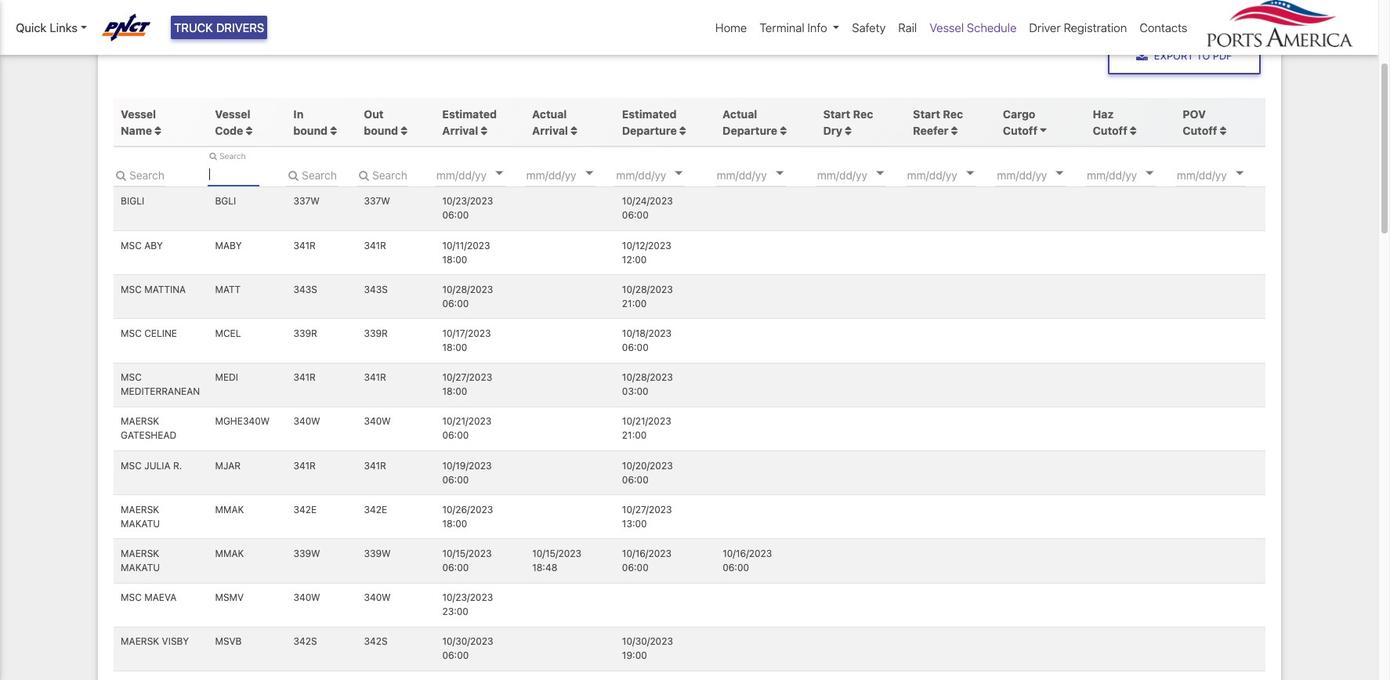 Task type: vqa. For each thing, say whether or not it's contained in the screenshot.
2,500
no



Task type: locate. For each thing, give the bounding box(es) containing it.
1 horizontal spatial estimated
[[622, 107, 677, 120]]

18:00 inside 10/17/2023 18:00
[[442, 342, 467, 353]]

1 horizontal spatial vessel
[[215, 107, 250, 120]]

1 vertical spatial 21:00
[[622, 430, 647, 441]]

1 horizontal spatial actual
[[723, 107, 757, 120]]

10/16/2023
[[622, 548, 672, 559], [723, 548, 772, 559]]

1 horizontal spatial 343s
[[364, 284, 388, 295]]

cutoff for pov
[[1183, 124, 1217, 137]]

rec up reefer
[[943, 107, 963, 120]]

21:00 up 10/18/2023
[[622, 298, 647, 309]]

mm/dd/yy field up 10/23/2023 06:00
[[435, 163, 529, 186]]

2 mmak from the top
[[215, 548, 244, 559]]

info
[[807, 20, 827, 34]]

cargo cutoff
[[1003, 107, 1037, 137]]

mm/dd/yy field down actual arrival
[[525, 163, 619, 186]]

msmv
[[215, 592, 244, 603]]

6 mm/dd/yy field from the left
[[905, 163, 999, 186]]

1 mmak from the top
[[215, 504, 244, 515]]

None field
[[113, 163, 165, 186], [208, 163, 259, 186], [286, 163, 338, 186], [356, 163, 408, 186], [113, 163, 165, 186], [208, 163, 259, 186], [286, 163, 338, 186], [356, 163, 408, 186]]

1 rec from the left
[[853, 107, 873, 120]]

21:00 inside 10/28/2023 21:00
[[622, 298, 647, 309]]

cutoff down cargo
[[1003, 124, 1037, 137]]

1 estimated from the left
[[442, 107, 497, 120]]

start inside start rec reefer
[[913, 107, 940, 120]]

7 mm/dd/yy field from the left
[[995, 163, 1089, 186]]

msc for msc mediterranean
[[121, 372, 142, 383]]

msc aby
[[121, 239, 163, 251]]

3 18:00 from the top
[[442, 386, 467, 397]]

0 horizontal spatial 10/16/2023 06:00
[[622, 548, 672, 574]]

10/27/2023
[[442, 372, 492, 383], [622, 504, 672, 515]]

1 maersk from the top
[[121, 416, 159, 427]]

maersk makatu for 339w
[[121, 548, 160, 574]]

mm/dd/yy field for 4th open calendar icon from the left
[[1085, 163, 1179, 186]]

1 maersk makatu from the top
[[121, 504, 160, 530]]

10/15/2023 down 10/26/2023 18:00
[[442, 548, 492, 559]]

2 339w from the left
[[364, 548, 391, 559]]

1 bound from the left
[[293, 124, 328, 137]]

10/28/2023
[[442, 284, 493, 295], [622, 284, 673, 295], [622, 372, 673, 383]]

1 horizontal spatial 342e
[[364, 504, 387, 515]]

0 horizontal spatial actual
[[532, 107, 567, 120]]

06:00 inside 10/24/2023 06:00
[[622, 210, 649, 221]]

maersk makatu down msc julia r. on the bottom left of the page
[[121, 504, 160, 530]]

0 horizontal spatial 339r
[[293, 328, 317, 339]]

4 mm/dd/yy field from the left
[[715, 163, 809, 186]]

mmak
[[215, 504, 244, 515], [215, 548, 244, 559]]

10/23/2023
[[442, 195, 493, 207], [442, 592, 493, 603]]

10/28/2023 down 10/11/2023 18:00
[[442, 284, 493, 295]]

quick
[[16, 20, 47, 34]]

21:00
[[622, 298, 647, 309], [622, 430, 647, 441]]

3 cutoff from the left
[[1183, 124, 1217, 137]]

2 rec from the left
[[943, 107, 963, 120]]

3 msc from the top
[[121, 328, 142, 339]]

maersk up gateshead
[[121, 416, 159, 427]]

mm/dd/yy field down dry
[[816, 163, 910, 186]]

medi
[[215, 372, 238, 383]]

1 horizontal spatial 342s
[[364, 636, 388, 647]]

1 vertical spatial mmak
[[215, 548, 244, 559]]

maersk for 342e
[[121, 504, 159, 515]]

msc left celine
[[121, 328, 142, 339]]

makatu for 342e
[[121, 518, 160, 530]]

makatu for 339w
[[121, 562, 160, 574]]

10/28/2023 06:00
[[442, 284, 493, 309]]

0 horizontal spatial cutoff
[[1003, 124, 1037, 137]]

visby
[[162, 636, 189, 647]]

name
[[121, 124, 152, 137]]

10/28/2023 up the 03:00
[[622, 372, 673, 383]]

10/21/2023 down 10/27/2023 18:00
[[442, 416, 491, 427]]

estimated departure
[[622, 107, 677, 137]]

18:00 down 10/17/2023
[[442, 342, 467, 353]]

cutoff
[[1003, 124, 1037, 137], [1093, 124, 1127, 137], [1183, 124, 1217, 137]]

1 339w from the left
[[293, 548, 320, 559]]

vessel up name
[[121, 107, 156, 120]]

bound down in
[[293, 124, 328, 137]]

vessel schedule link
[[923, 13, 1023, 43]]

0 horizontal spatial 342s
[[293, 636, 317, 647]]

0 horizontal spatial arrival
[[442, 124, 478, 137]]

1 horizontal spatial departure
[[723, 124, 777, 137]]

makatu down msc julia r. on the bottom left of the page
[[121, 518, 160, 530]]

actual inside actual arrival
[[532, 107, 567, 120]]

msc julia r.
[[121, 460, 182, 471]]

msc inside msc mediterranean
[[121, 372, 142, 383]]

1 vertical spatial 10/27/2023
[[622, 504, 672, 515]]

maersk inside the maersk gateshead
[[121, 416, 159, 427]]

1 horizontal spatial 10/30/2023
[[622, 636, 673, 647]]

makatu up msc maeva
[[121, 562, 160, 574]]

bound down out
[[364, 124, 398, 137]]

2 start from the left
[[913, 107, 940, 120]]

0 horizontal spatial departure
[[622, 124, 677, 137]]

1 horizontal spatial rec
[[943, 107, 963, 120]]

0 vertical spatial 10/27/2023
[[442, 372, 492, 383]]

2 10/15/2023 from the left
[[532, 548, 582, 559]]

10/27/2023 up 13:00
[[622, 504, 672, 515]]

estimated for departure
[[622, 107, 677, 120]]

10/30/2023 up 19:00
[[622, 636, 673, 647]]

2 10/21/2023 from the left
[[622, 416, 671, 427]]

1 start from the left
[[823, 107, 850, 120]]

21:00 inside 10/21/2023 21:00
[[622, 430, 647, 441]]

bound
[[293, 124, 328, 137], [364, 124, 398, 137]]

mm/dd/yy field down haz cutoff
[[1085, 163, 1179, 186]]

driver registration link
[[1023, 13, 1133, 43]]

18:00 up the 10/21/2023 06:00
[[442, 386, 467, 397]]

1 arrival from the left
[[442, 124, 478, 137]]

10/21/2023 down the 03:00
[[622, 416, 671, 427]]

2 bound from the left
[[364, 124, 398, 137]]

2 342s from the left
[[364, 636, 388, 647]]

cutoff down haz
[[1093, 124, 1127, 137]]

10/21/2023
[[442, 416, 491, 427], [622, 416, 671, 427]]

start up dry
[[823, 107, 850, 120]]

start inside start rec dry
[[823, 107, 850, 120]]

10/20/2023
[[622, 460, 673, 471]]

1 339r from the left
[[293, 328, 317, 339]]

2 cutoff from the left
[[1093, 124, 1127, 137]]

337w
[[293, 195, 320, 207], [364, 195, 390, 207]]

mm/dd/yy field down actual departure
[[715, 163, 809, 186]]

2 mm/dd/yy field from the left
[[525, 163, 619, 186]]

2 maersk makatu from the top
[[121, 548, 160, 574]]

arrival
[[442, 124, 478, 137], [532, 124, 568, 137]]

maersk
[[121, 416, 159, 427], [121, 504, 159, 515], [121, 548, 159, 559], [121, 636, 159, 647]]

341r
[[293, 239, 316, 251], [364, 239, 386, 251], [293, 372, 316, 383], [364, 372, 386, 383], [293, 460, 316, 471], [364, 460, 386, 471]]

vessel up code
[[215, 107, 250, 120]]

3 maersk from the top
[[121, 548, 159, 559]]

cutoff for haz
[[1093, 124, 1127, 137]]

1 horizontal spatial 10/27/2023
[[622, 504, 672, 515]]

2 open calendar image from the left
[[585, 171, 593, 175]]

departure
[[622, 124, 677, 137], [723, 124, 777, 137]]

rail link
[[892, 13, 923, 43]]

cutoff down pov
[[1183, 124, 1217, 137]]

3 open calendar image from the left
[[966, 171, 974, 175]]

4 open calendar image from the left
[[1146, 171, 1154, 175]]

13:00
[[622, 518, 647, 530]]

mm/dd/yy field down reefer
[[905, 163, 999, 186]]

2 maersk from the top
[[121, 504, 159, 515]]

links
[[50, 20, 77, 34]]

arrival for actual arrival
[[532, 124, 568, 137]]

dry
[[823, 124, 842, 137]]

mm/dd/yy field down cargo cutoff
[[995, 163, 1089, 186]]

2 actual from the left
[[723, 107, 757, 120]]

10/27/2023 for 18:00
[[442, 372, 492, 383]]

1 departure from the left
[[622, 124, 677, 137]]

2 18:00 from the top
[[442, 342, 467, 353]]

06:00 inside 10/15/2023 06:00
[[442, 562, 469, 574]]

6 msc from the top
[[121, 592, 142, 603]]

2 makatu from the top
[[121, 562, 160, 574]]

2 msc from the top
[[121, 284, 142, 295]]

mm/dd/yy field
[[435, 163, 529, 186], [525, 163, 619, 186], [615, 163, 709, 186], [715, 163, 809, 186], [816, 163, 910, 186], [905, 163, 999, 186], [995, 163, 1089, 186], [1085, 163, 1179, 186], [1175, 163, 1269, 186]]

1 horizontal spatial start
[[913, 107, 940, 120]]

0 vertical spatial 21:00
[[622, 298, 647, 309]]

estimated inside estimated departure
[[622, 107, 677, 120]]

10/15/2023 up 18:48
[[532, 548, 582, 559]]

5 mm/dd/yy field from the left
[[816, 163, 910, 186]]

0 horizontal spatial vessel
[[121, 107, 156, 120]]

10/28/2023 for 06:00
[[442, 284, 493, 295]]

3 mm/dd/yy field from the left
[[615, 163, 709, 186]]

18:00 inside 10/26/2023 18:00
[[442, 518, 467, 530]]

msc for msc aby
[[121, 239, 142, 251]]

1 337w from the left
[[293, 195, 320, 207]]

actual departure
[[723, 107, 777, 137]]

10/15/2023 for 18:48
[[532, 548, 582, 559]]

0 horizontal spatial 339w
[[293, 548, 320, 559]]

driver registration
[[1029, 20, 1127, 34]]

1 10/23/2023 from the top
[[442, 195, 493, 207]]

rail
[[898, 20, 917, 34]]

1 21:00 from the top
[[622, 298, 647, 309]]

estimated
[[442, 107, 497, 120], [622, 107, 677, 120]]

10/30/2023 for 06:00
[[442, 636, 493, 647]]

truck
[[174, 20, 213, 34]]

0 horizontal spatial estimated
[[442, 107, 497, 120]]

18:00 inside 10/27/2023 18:00
[[442, 386, 467, 397]]

10/21/2023 21:00
[[622, 416, 671, 441]]

actual arrival
[[532, 107, 568, 137]]

0 horizontal spatial 10/30/2023
[[442, 636, 493, 647]]

339w
[[293, 548, 320, 559], [364, 548, 391, 559]]

2 10/23/2023 from the top
[[442, 592, 493, 603]]

1 msc from the top
[[121, 239, 142, 251]]

0 horizontal spatial start
[[823, 107, 850, 120]]

makatu
[[121, 518, 160, 530], [121, 562, 160, 574]]

0 vertical spatial makatu
[[121, 518, 160, 530]]

1 horizontal spatial 339w
[[364, 548, 391, 559]]

06:00
[[442, 210, 469, 221], [622, 210, 649, 221], [442, 298, 469, 309], [622, 342, 649, 353], [442, 430, 469, 441], [442, 474, 469, 485], [622, 474, 649, 485], [442, 562, 469, 574], [622, 562, 649, 574], [723, 562, 749, 574], [442, 650, 469, 662]]

1 vertical spatial maersk makatu
[[121, 548, 160, 574]]

maersk up msc maeva
[[121, 548, 159, 559]]

mm/dd/yy field up 10/24/2023
[[615, 163, 709, 186]]

0 horizontal spatial 10/21/2023
[[442, 416, 491, 427]]

10/30/2023 down 23:00
[[442, 636, 493, 647]]

0 horizontal spatial 10/27/2023
[[442, 372, 492, 383]]

1 horizontal spatial bound
[[364, 124, 398, 137]]

1 horizontal spatial 10/21/2023
[[622, 416, 671, 427]]

vessel right rail on the top right
[[930, 20, 964, 34]]

1 horizontal spatial cutoff
[[1093, 124, 1127, 137]]

mm/dd/yy field for second open calendar image from right
[[995, 163, 1089, 186]]

1 horizontal spatial 10/15/2023
[[532, 548, 582, 559]]

18:00 for 10/11/2023 18:00
[[442, 254, 467, 265]]

pov
[[1183, 107, 1206, 120]]

2 339r from the left
[[364, 328, 388, 339]]

0 horizontal spatial 342e
[[293, 504, 317, 515]]

open calendar image
[[495, 171, 503, 175], [585, 171, 593, 175], [776, 171, 783, 175], [1146, 171, 1154, 175]]

342s
[[293, 636, 317, 647], [364, 636, 388, 647]]

mm/dd/yy field for 3rd open calendar image from right
[[905, 163, 999, 186]]

in bound
[[293, 107, 330, 137]]

21:00 up 10/20/2023
[[622, 430, 647, 441]]

msc up mediterranean
[[121, 372, 142, 383]]

1 horizontal spatial arrival
[[532, 124, 568, 137]]

06:00 inside 10/19/2023 06:00
[[442, 474, 469, 485]]

maersk makatu up msc maeva
[[121, 548, 160, 574]]

2 10/16/2023 06:00 from the left
[[723, 548, 772, 574]]

342e
[[293, 504, 317, 515], [364, 504, 387, 515]]

1 vertical spatial makatu
[[121, 562, 160, 574]]

0 horizontal spatial bound
[[293, 124, 328, 137]]

home
[[715, 20, 747, 34]]

mcel
[[215, 328, 241, 339]]

2 10/30/2023 from the left
[[622, 636, 673, 647]]

departure for estimated
[[622, 124, 677, 137]]

msc celine
[[121, 328, 177, 339]]

start for dry
[[823, 107, 850, 120]]

4 maersk from the top
[[121, 636, 159, 647]]

1 10/21/2023 from the left
[[442, 416, 491, 427]]

1 vertical spatial 10/23/2023
[[442, 592, 493, 603]]

rec inside start rec dry
[[853, 107, 873, 120]]

2 21:00 from the top
[[622, 430, 647, 441]]

arrival inside estimated arrival
[[442, 124, 478, 137]]

2 horizontal spatial vessel
[[930, 20, 964, 34]]

msc left aby
[[121, 239, 142, 251]]

1 cutoff from the left
[[1003, 124, 1037, 137]]

maersk down msc julia r. on the bottom left of the page
[[121, 504, 159, 515]]

18:00 inside 10/11/2023 18:00
[[442, 254, 467, 265]]

10/23/2023 up 23:00
[[442, 592, 493, 603]]

reefer
[[913, 124, 949, 137]]

haz cutoff
[[1093, 107, 1127, 137]]

4 18:00 from the top
[[442, 518, 467, 530]]

10/23/2023 up 10/11/2023
[[442, 195, 493, 207]]

mjar
[[215, 460, 241, 471]]

18:00 down 10/26/2023
[[442, 518, 467, 530]]

10/11/2023
[[442, 239, 490, 251]]

1 10/30/2023 from the left
[[442, 636, 493, 647]]

aby
[[144, 239, 163, 251]]

mmak for 339w
[[215, 548, 244, 559]]

8 mm/dd/yy field from the left
[[1085, 163, 1179, 186]]

start up reefer
[[913, 107, 940, 120]]

r.
[[173, 460, 182, 471]]

343s
[[293, 284, 317, 295], [364, 284, 388, 295]]

2 departure from the left
[[723, 124, 777, 137]]

1 horizontal spatial 337w
[[364, 195, 390, 207]]

18:00 down 10/11/2023
[[442, 254, 467, 265]]

mm/dd/yy field for first open calendar icon from the left
[[435, 163, 529, 186]]

2 horizontal spatial cutoff
[[1183, 124, 1217, 137]]

open calendar image
[[675, 171, 683, 175], [876, 171, 884, 175], [966, 171, 974, 175], [1056, 171, 1064, 175], [1236, 171, 1243, 175]]

0 horizontal spatial 10/16/2023
[[622, 548, 672, 559]]

msc left julia
[[121, 460, 142, 471]]

code
[[215, 124, 243, 137]]

mm/dd/yy field for second open calendar icon from the right
[[715, 163, 809, 186]]

mm/dd/yy field down the pov cutoff
[[1175, 163, 1269, 186]]

vessel name
[[121, 107, 156, 137]]

2 open calendar image from the left
[[876, 171, 884, 175]]

mmak up msmv on the bottom left of the page
[[215, 548, 244, 559]]

10/21/2023 06:00
[[442, 416, 491, 441]]

9 mm/dd/yy field from the left
[[1175, 163, 1269, 186]]

1 horizontal spatial 339r
[[364, 328, 388, 339]]

1 horizontal spatial 10/16/2023 06:00
[[723, 548, 772, 574]]

maersk left visby
[[121, 636, 159, 647]]

msc left "maeva"
[[121, 592, 142, 603]]

rec left start rec reefer
[[853, 107, 873, 120]]

5 open calendar image from the left
[[1236, 171, 1243, 175]]

maersk for 340w
[[121, 416, 159, 427]]

0 vertical spatial maersk makatu
[[121, 504, 160, 530]]

10/15/2023
[[442, 548, 492, 559], [532, 548, 582, 559]]

0 horizontal spatial rec
[[853, 107, 873, 120]]

1 makatu from the top
[[121, 518, 160, 530]]

msc left the mattina
[[121, 284, 142, 295]]

339r
[[293, 328, 317, 339], [364, 328, 388, 339]]

0 horizontal spatial 337w
[[293, 195, 320, 207]]

1 actual from the left
[[532, 107, 567, 120]]

0 horizontal spatial 10/15/2023
[[442, 548, 492, 559]]

2 arrival from the left
[[532, 124, 568, 137]]

10/28/2023 down 12:00 at the left
[[622, 284, 673, 295]]

0 horizontal spatial 343s
[[293, 284, 317, 295]]

mmak down mjar
[[215, 504, 244, 515]]

1 horizontal spatial 10/16/2023
[[723, 548, 772, 559]]

0 vertical spatial mmak
[[215, 504, 244, 515]]

rec inside start rec reefer
[[943, 107, 963, 120]]

msc mediterranean
[[121, 372, 200, 397]]

maersk visby
[[121, 636, 189, 647]]

1 18:00 from the top
[[442, 254, 467, 265]]

start
[[823, 107, 850, 120], [913, 107, 940, 120]]

4 msc from the top
[[121, 372, 142, 383]]

2 estimated from the left
[[622, 107, 677, 120]]

10/27/2023 down 10/17/2023 18:00 at the left
[[442, 372, 492, 383]]

pov cutoff
[[1183, 107, 1217, 137]]

actual inside actual departure
[[723, 107, 757, 120]]

0 vertical spatial 10/23/2023
[[442, 195, 493, 207]]

bound inside in bound
[[293, 124, 328, 137]]

10/15/2023 18:48
[[532, 548, 582, 574]]

bound inside out bound
[[364, 124, 398, 137]]

5 msc from the top
[[121, 460, 142, 471]]

vessel for code
[[215, 107, 250, 120]]

21:00 for 10/21/2023 21:00
[[622, 430, 647, 441]]

msc mattina
[[121, 284, 186, 295]]

out
[[364, 107, 384, 120]]

1 10/15/2023 from the left
[[442, 548, 492, 559]]

10/30/2023 for 19:00
[[622, 636, 673, 647]]

1 mm/dd/yy field from the left
[[435, 163, 529, 186]]

10/28/2023 03:00
[[622, 372, 673, 397]]



Task type: describe. For each thing, give the bounding box(es) containing it.
06:00 inside 10/30/2023 06:00
[[442, 650, 469, 662]]

drivers
[[216, 20, 264, 34]]

10/15/2023 for 06:00
[[442, 548, 492, 559]]

10/23/2023 for 06:00
[[442, 195, 493, 207]]

out bound
[[364, 107, 401, 137]]

18:00 for 10/17/2023 18:00
[[442, 342, 467, 353]]

gateshead
[[121, 430, 176, 441]]

1 open calendar image from the left
[[675, 171, 683, 175]]

safety
[[852, 20, 886, 34]]

18:48
[[532, 562, 557, 574]]

start rec reefer
[[913, 107, 963, 137]]

1 10/16/2023 from the left
[[622, 548, 672, 559]]

mm/dd/yy field for 2nd open calendar icon from left
[[525, 163, 619, 186]]

10/30/2023 06:00
[[442, 636, 493, 662]]

departure for actual
[[723, 124, 777, 137]]

2 343s from the left
[[364, 284, 388, 295]]

export to pdf link
[[1108, 37, 1260, 75]]

contacts
[[1140, 20, 1187, 34]]

1 342e from the left
[[293, 504, 317, 515]]

21:00 for 10/28/2023 21:00
[[622, 298, 647, 309]]

3 open calendar image from the left
[[776, 171, 783, 175]]

1 10/16/2023 06:00 from the left
[[622, 548, 672, 574]]

10/28/2023 21:00
[[622, 284, 673, 309]]

19:00
[[622, 650, 647, 662]]

06:00 inside 10/20/2023 06:00
[[622, 474, 649, 485]]

truck drivers link
[[171, 16, 267, 40]]

msc maeva
[[121, 592, 177, 603]]

maby
[[215, 239, 242, 251]]

mm/dd/yy field for 4th open calendar image from right
[[816, 163, 910, 186]]

10/19/2023
[[442, 460, 492, 471]]

4 open calendar image from the left
[[1056, 171, 1064, 175]]

cutoff for cargo
[[1003, 124, 1037, 137]]

start rec dry
[[823, 107, 873, 137]]

mm/dd/yy field for first open calendar image from left
[[615, 163, 709, 186]]

terminal info link
[[753, 13, 846, 43]]

pdf
[[1213, 50, 1232, 62]]

in
[[293, 107, 304, 120]]

2 342e from the left
[[364, 504, 387, 515]]

maersk for 339w
[[121, 548, 159, 559]]

bound for in
[[293, 124, 328, 137]]

12:00
[[622, 254, 647, 265]]

06:00 inside 10/23/2023 06:00
[[442, 210, 469, 221]]

mmak for 342e
[[215, 504, 244, 515]]

msvb
[[215, 636, 242, 647]]

quick links
[[16, 20, 77, 34]]

10/26/2023
[[442, 504, 493, 515]]

10/26/2023 18:00
[[442, 504, 493, 530]]

10/11/2023 18:00
[[442, 239, 490, 265]]

vessel for name
[[121, 107, 156, 120]]

download image
[[1136, 50, 1148, 62]]

mm/dd/yy field for fifth open calendar image from left
[[1175, 163, 1269, 186]]

mattina
[[144, 284, 186, 295]]

estimated for arrival
[[442, 107, 497, 120]]

06:00 inside the 10/28/2023 06:00
[[442, 298, 469, 309]]

cargo
[[1003, 107, 1035, 120]]

bound for out
[[364, 124, 398, 137]]

contacts link
[[1133, 13, 1194, 43]]

truck drivers
[[174, 20, 264, 34]]

rec for start rec dry
[[853, 107, 873, 120]]

mediterranean
[[121, 386, 200, 397]]

18:00 for 10/27/2023 18:00
[[442, 386, 467, 397]]

haz
[[1093, 107, 1114, 120]]

driver
[[1029, 20, 1061, 34]]

10/17/2023 18:00
[[442, 328, 491, 353]]

maeva
[[144, 592, 177, 603]]

julia
[[144, 460, 171, 471]]

actual for actual arrival
[[532, 107, 567, 120]]

arrival for estimated arrival
[[442, 124, 478, 137]]

10/23/2023 06:00
[[442, 195, 493, 221]]

matt
[[215, 284, 241, 295]]

10/21/2023 for 06:00
[[442, 416, 491, 427]]

10/23/2023 for 23:00
[[442, 592, 493, 603]]

rec for start rec reefer
[[943, 107, 963, 120]]

10/24/2023
[[622, 195, 673, 207]]

10/28/2023 for 21:00
[[622, 284, 673, 295]]

start for reefer
[[913, 107, 940, 120]]

10/23/2023 23:00
[[442, 592, 493, 618]]

10/28/2023 for 03:00
[[622, 372, 673, 383]]

maersk for 342s
[[121, 636, 159, 647]]

10/12/2023
[[622, 239, 671, 251]]

2 10/16/2023 from the left
[[723, 548, 772, 559]]

export to pdf
[[1154, 50, 1232, 62]]

msc for msc maeva
[[121, 592, 142, 603]]

registration
[[1064, 20, 1127, 34]]

10/30/2023 19:00
[[622, 636, 673, 662]]

23:00
[[442, 606, 468, 618]]

maersk makatu for 342e
[[121, 504, 160, 530]]

10/18/2023
[[622, 328, 672, 339]]

vessel schedule
[[930, 20, 1017, 34]]

schedule
[[967, 20, 1017, 34]]

18:00 for 10/26/2023 18:00
[[442, 518, 467, 530]]

2 337w from the left
[[364, 195, 390, 207]]

10/20/2023 06:00
[[622, 460, 673, 485]]

10/27/2023 for 13:00
[[622, 504, 672, 515]]

vessel code
[[215, 107, 250, 137]]

home link
[[709, 13, 753, 43]]

10/19/2023 06:00
[[442, 460, 492, 485]]

1 open calendar image from the left
[[495, 171, 503, 175]]

export
[[1154, 50, 1194, 62]]

msc for msc celine
[[121, 328, 142, 339]]

msc for msc julia r.
[[121, 460, 142, 471]]

to
[[1196, 50, 1210, 62]]

terminal
[[760, 20, 804, 34]]

1 343s from the left
[[293, 284, 317, 295]]

1 342s from the left
[[293, 636, 317, 647]]

mghe340w
[[215, 416, 270, 427]]

10/18/2023 06:00
[[622, 328, 672, 353]]

terminal info
[[760, 20, 827, 34]]

msc for msc mattina
[[121, 284, 142, 295]]

10/12/2023 12:00
[[622, 239, 671, 265]]

vessel for schedule
[[930, 20, 964, 34]]

10/15/2023 06:00
[[442, 548, 492, 574]]

actual for actual departure
[[723, 107, 757, 120]]

10/27/2023 18:00
[[442, 372, 492, 397]]

bgli
[[215, 195, 236, 207]]

safety link
[[846, 13, 892, 43]]

06:00 inside the 10/21/2023 06:00
[[442, 430, 469, 441]]

10/21/2023 for 21:00
[[622, 416, 671, 427]]

10/17/2023
[[442, 328, 491, 339]]

06:00 inside 10/18/2023 06:00
[[622, 342, 649, 353]]

celine
[[144, 328, 177, 339]]



